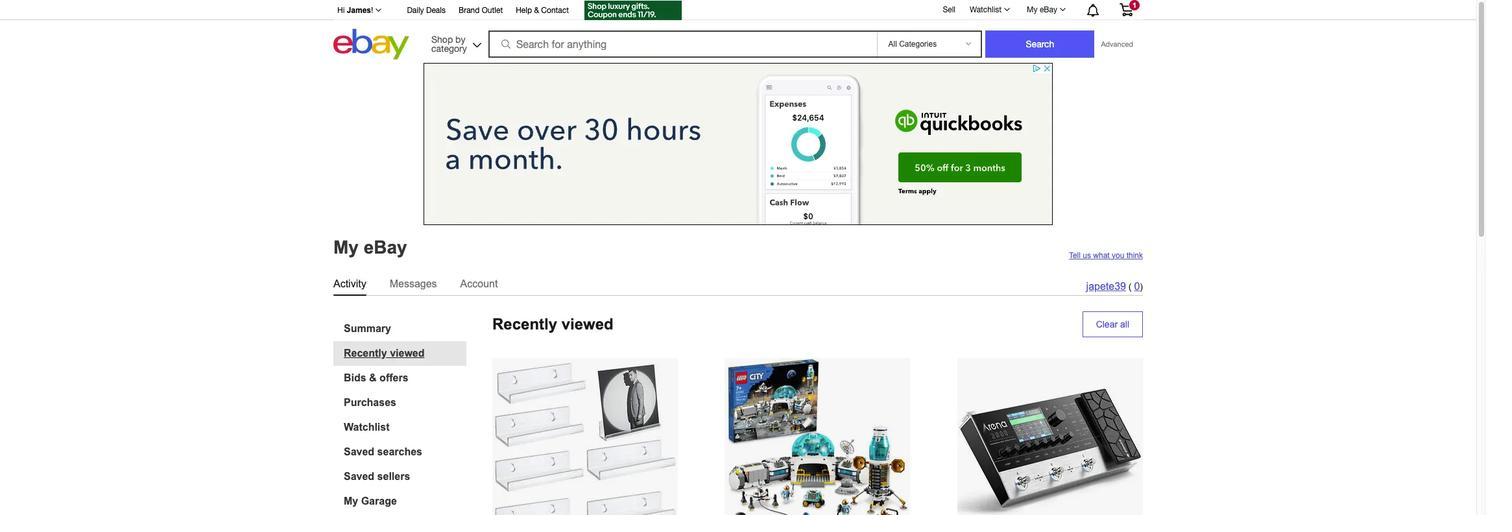 Task type: describe. For each thing, give the bounding box(es) containing it.
1 horizontal spatial recently viewed
[[492, 315, 614, 333]]

shop by category
[[431, 34, 467, 54]]

brand
[[459, 6, 480, 15]]

tell us what you think
[[1069, 251, 1143, 260]]

clear all
[[1096, 319, 1130, 329]]

saved for saved sellers
[[344, 471, 374, 482]]

get the coupon image
[[585, 1, 682, 20]]

garage
[[361, 495, 397, 506]]

0 link
[[1134, 281, 1140, 292]]

🎸donner arena 2000 multi effects pedal 278 effects looper drum machine | refurb image
[[958, 358, 1143, 515]]

(
[[1129, 281, 1132, 292]]

saved sellers
[[344, 471, 410, 482]]

sell
[[943, 5, 956, 14]]

ebay inside main content
[[364, 237, 407, 257]]

tell us what you think link
[[1069, 251, 1143, 260]]

6x acrylic record shelf stand wall mounted record holder for vinyl album display image
[[492, 358, 678, 515]]

saved for saved searches
[[344, 446, 374, 457]]

by
[[456, 34, 465, 44]]

purchases
[[344, 397, 396, 408]]

1 horizontal spatial recently
[[492, 315, 557, 333]]

daily deals
[[407, 6, 446, 15]]

& for contact
[[534, 6, 539, 15]]

0 horizontal spatial recently viewed
[[344, 347, 425, 358]]

advanced link
[[1095, 31, 1140, 57]]

ebay inside account navigation
[[1040, 5, 1058, 14]]

messages
[[390, 278, 437, 289]]

account
[[460, 278, 498, 289]]

us
[[1083, 251, 1091, 260]]

clear all button
[[1083, 311, 1143, 337]]

1 vertical spatial recently
[[344, 347, 387, 358]]

brand outlet
[[459, 6, 503, 15]]

0 vertical spatial watchlist link
[[963, 2, 1016, 18]]

viewed inside the recently viewed link
[[390, 347, 425, 358]]

Search for anything text field
[[490, 32, 875, 56]]

my garage link
[[344, 495, 466, 507]]

sell link
[[937, 5, 962, 14]]

tell
[[1069, 251, 1081, 260]]

outlet
[[482, 6, 503, 15]]

summary
[[344, 323, 391, 334]]

0 vertical spatial viewed
[[562, 315, 614, 333]]

)
[[1140, 281, 1143, 292]]

1 vertical spatial watchlist link
[[344, 421, 466, 433]]

my for my ebay link
[[1027, 5, 1038, 14]]

searches
[[377, 446, 422, 457]]



Task type: locate. For each thing, give the bounding box(es) containing it.
my ebay inside account navigation
[[1027, 5, 1058, 14]]

0 horizontal spatial my ebay
[[333, 237, 407, 257]]

saved searches link
[[344, 446, 466, 458]]

watchlist inside my ebay main content
[[344, 421, 390, 432]]

all
[[1120, 319, 1130, 329]]

saved up "saved sellers"
[[344, 446, 374, 457]]

1 link
[[1112, 0, 1141, 19]]

what
[[1093, 251, 1110, 260]]

sellers
[[377, 471, 410, 482]]

james
[[347, 6, 371, 15]]

2 saved from the top
[[344, 471, 374, 482]]

summary link
[[344, 323, 466, 334]]

saved searches
[[344, 446, 422, 457]]

activity link
[[333, 275, 366, 292]]

1 vertical spatial my ebay
[[333, 237, 407, 257]]

saved inside 'saved searches' link
[[344, 446, 374, 457]]

1 horizontal spatial watchlist link
[[963, 2, 1016, 18]]

none submit inside shop by category 'banner'
[[986, 30, 1095, 58]]

0 horizontal spatial &
[[369, 372, 377, 383]]

shop by category banner
[[330, 0, 1143, 63]]

& inside my ebay main content
[[369, 372, 377, 383]]

saved inside saved sellers link
[[344, 471, 374, 482]]

lego® city space port lunar research base 60350 [new toy] brick image
[[726, 358, 910, 515]]

deals
[[426, 6, 446, 15]]

recently down account 'link'
[[492, 315, 557, 333]]

1 vertical spatial saved
[[344, 471, 374, 482]]

None submit
[[986, 30, 1095, 58]]

japete39 ( 0 )
[[1086, 281, 1143, 292]]

daily deals link
[[407, 4, 446, 18]]

watchlist down purchases
[[344, 421, 390, 432]]

you
[[1112, 251, 1125, 260]]

saved sellers link
[[344, 471, 466, 482]]

advertisement region
[[424, 63, 1053, 225]]

daily
[[407, 6, 424, 15]]

think
[[1127, 251, 1143, 260]]

1 vertical spatial ebay
[[364, 237, 407, 257]]

1 vertical spatial viewed
[[390, 347, 425, 358]]

saved up the my garage at the bottom
[[344, 471, 374, 482]]

help & contact
[[516, 6, 569, 15]]

hi james !
[[337, 6, 373, 15]]

hi
[[337, 6, 345, 15]]

my for my garage link
[[344, 495, 358, 506]]

help & contact link
[[516, 4, 569, 18]]

account navigation
[[330, 0, 1143, 22]]

0 horizontal spatial watchlist
[[344, 421, 390, 432]]

messages link
[[390, 275, 437, 292]]

0
[[1134, 281, 1140, 292]]

&
[[534, 6, 539, 15], [369, 372, 377, 383]]

shop
[[431, 34, 453, 44]]

recently viewed
[[492, 315, 614, 333], [344, 347, 425, 358]]

watchlist link
[[963, 2, 1016, 18], [344, 421, 466, 433]]

watchlist link right sell "link"
[[963, 2, 1016, 18]]

brand outlet link
[[459, 4, 503, 18]]

0 vertical spatial watchlist
[[970, 5, 1002, 14]]

recently down summary
[[344, 347, 387, 358]]

bids
[[344, 372, 366, 383]]

bids & offers
[[344, 372, 408, 383]]

my ebay main content
[[5, 63, 1471, 515]]

japete39 link
[[1086, 281, 1126, 292]]

& right bids
[[369, 372, 377, 383]]

help
[[516, 6, 532, 15]]

saved
[[344, 446, 374, 457], [344, 471, 374, 482]]

& right help
[[534, 6, 539, 15]]

my ebay link
[[1020, 2, 1072, 18]]

0 vertical spatial &
[[534, 6, 539, 15]]

clear
[[1096, 319, 1118, 329]]

my ebay inside main content
[[333, 237, 407, 257]]

1 vertical spatial watchlist
[[344, 421, 390, 432]]

1 saved from the top
[[344, 446, 374, 457]]

1 horizontal spatial ebay
[[1040, 5, 1058, 14]]

viewed
[[562, 315, 614, 333], [390, 347, 425, 358]]

0 vertical spatial recently viewed
[[492, 315, 614, 333]]

account link
[[460, 275, 498, 292]]

1
[[1133, 1, 1137, 9]]

recently
[[492, 315, 557, 333], [344, 347, 387, 358]]

& for offers
[[369, 372, 377, 383]]

0 horizontal spatial recently
[[344, 347, 387, 358]]

ebay
[[1040, 5, 1058, 14], [364, 237, 407, 257]]

0 vertical spatial ebay
[[1040, 5, 1058, 14]]

my ebay
[[1027, 5, 1058, 14], [333, 237, 407, 257]]

bids & offers link
[[344, 372, 466, 384]]

1 horizontal spatial viewed
[[562, 315, 614, 333]]

0 vertical spatial recently
[[492, 315, 557, 333]]

recently viewed link
[[344, 347, 466, 359]]

2 vertical spatial my
[[344, 495, 358, 506]]

my inside account navigation
[[1027, 5, 1038, 14]]

1 horizontal spatial my ebay
[[1027, 5, 1058, 14]]

0 horizontal spatial watchlist link
[[344, 421, 466, 433]]

0 vertical spatial my
[[1027, 5, 1038, 14]]

category
[[431, 43, 467, 54]]

japete39
[[1086, 281, 1126, 292]]

offers
[[380, 372, 408, 383]]

watchlist link down purchases link
[[344, 421, 466, 433]]

watchlist inside account navigation
[[970, 5, 1002, 14]]

0 vertical spatial my ebay
[[1027, 5, 1058, 14]]

1 vertical spatial &
[[369, 372, 377, 383]]

watchlist right sell "link"
[[970, 5, 1002, 14]]

my garage
[[344, 495, 397, 506]]

purchases link
[[344, 397, 466, 408]]

1 vertical spatial my
[[333, 237, 359, 257]]

my
[[1027, 5, 1038, 14], [333, 237, 359, 257], [344, 495, 358, 506]]

1 horizontal spatial &
[[534, 6, 539, 15]]

advanced
[[1101, 40, 1133, 48]]

watchlist
[[970, 5, 1002, 14], [344, 421, 390, 432]]

!
[[371, 6, 373, 15]]

activity
[[333, 278, 366, 289]]

contact
[[541, 6, 569, 15]]

shop by category button
[[426, 29, 484, 57]]

0 vertical spatial saved
[[344, 446, 374, 457]]

0 horizontal spatial viewed
[[390, 347, 425, 358]]

1 vertical spatial recently viewed
[[344, 347, 425, 358]]

0 horizontal spatial ebay
[[364, 237, 407, 257]]

& inside account navigation
[[534, 6, 539, 15]]

1 horizontal spatial watchlist
[[970, 5, 1002, 14]]



Task type: vqa. For each thing, say whether or not it's contained in the screenshot.
"Drawer"
no



